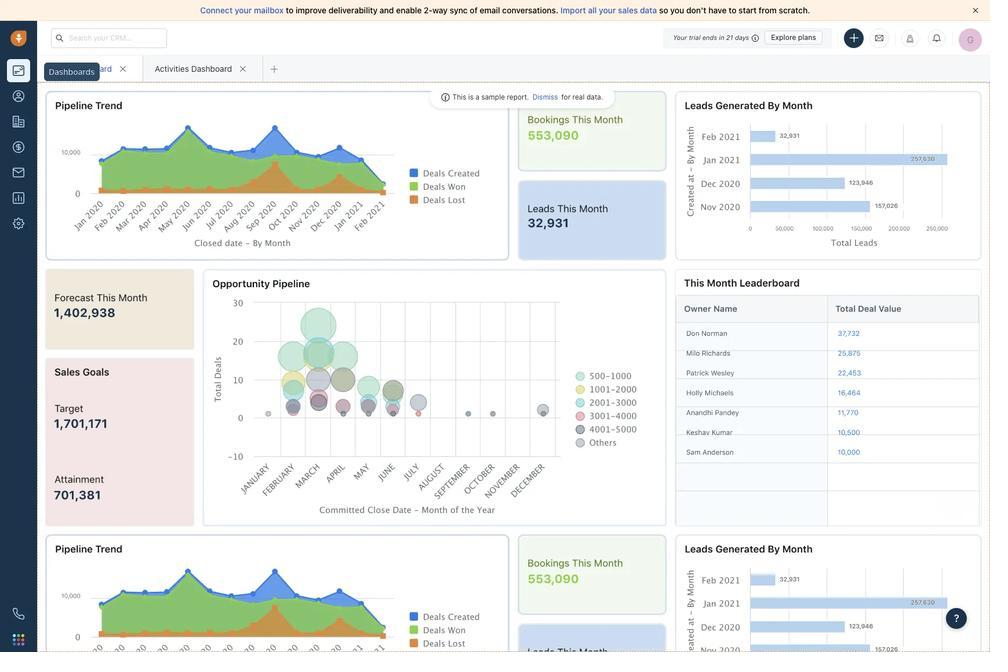 Task type: describe. For each thing, give the bounding box(es) containing it.
sales dashboard
[[49, 63, 112, 73]]

activities
[[155, 63, 189, 73]]

you
[[670, 5, 684, 15]]

plans
[[798, 33, 816, 42]]

mailbox
[[254, 5, 284, 15]]

ends
[[703, 34, 717, 41]]

sample
[[481, 93, 505, 101]]

your
[[673, 34, 687, 41]]

and
[[380, 5, 394, 15]]

explore plans link
[[765, 31, 823, 45]]

import
[[561, 5, 586, 15]]

2 your from the left
[[599, 5, 616, 15]]

sales
[[618, 5, 638, 15]]

report.
[[507, 93, 529, 101]]

have
[[709, 5, 727, 15]]

don't
[[686, 5, 707, 15]]

scratch.
[[779, 5, 810, 15]]

this is a sample report. dismiss for real data.
[[453, 93, 603, 101]]

freshworks switcher image
[[13, 635, 24, 646]]

dismiss button
[[529, 92, 562, 103]]

this
[[453, 93, 466, 101]]

connect
[[200, 5, 233, 15]]

1 your from the left
[[235, 5, 252, 15]]

sales
[[49, 63, 69, 73]]

so
[[659, 5, 668, 15]]

enable
[[396, 5, 422, 15]]

start
[[739, 5, 757, 15]]

phone image
[[13, 609, 24, 620]]

activities dashboard
[[155, 63, 232, 73]]



Task type: locate. For each thing, give the bounding box(es) containing it.
1 to from the left
[[286, 5, 294, 15]]

connect your mailbox link
[[200, 5, 286, 15]]

all
[[588, 5, 597, 15]]

is
[[468, 93, 474, 101]]

dashboard
[[71, 63, 112, 73], [191, 63, 232, 73]]

1 horizontal spatial your
[[599, 5, 616, 15]]

1 horizontal spatial dashboard
[[191, 63, 232, 73]]

21
[[726, 34, 733, 41]]

email
[[480, 5, 500, 15]]

1 horizontal spatial to
[[729, 5, 737, 15]]

close image
[[973, 8, 979, 13]]

in
[[719, 34, 725, 41]]

trial
[[689, 34, 701, 41]]

2 to from the left
[[729, 5, 737, 15]]

data.
[[587, 93, 603, 101]]

your right all
[[599, 5, 616, 15]]

from
[[759, 5, 777, 15]]

0 horizontal spatial your
[[235, 5, 252, 15]]

explore
[[771, 33, 796, 42]]

dashboard right sales
[[71, 63, 112, 73]]

2-
[[424, 5, 433, 15]]

dismiss
[[533, 93, 558, 101]]

email image
[[875, 33, 884, 43]]

for
[[562, 93, 571, 101]]

to left start
[[729, 5, 737, 15]]

days
[[735, 34, 749, 41]]

your left mailbox
[[235, 5, 252, 15]]

explore plans
[[771, 33, 816, 42]]

to right mailbox
[[286, 5, 294, 15]]

deliverability
[[329, 5, 378, 15]]

Search your CRM... text field
[[51, 28, 167, 48]]

your trial ends in 21 days
[[673, 34, 749, 41]]

a
[[476, 93, 480, 101]]

1 dashboard from the left
[[71, 63, 112, 73]]

import all your sales data link
[[561, 5, 659, 15]]

conversations.
[[502, 5, 558, 15]]

sync
[[450, 5, 468, 15]]

real
[[573, 93, 585, 101]]

dashboard right activities
[[191, 63, 232, 73]]

0 horizontal spatial dashboard
[[71, 63, 112, 73]]

way
[[433, 5, 448, 15]]

connect your mailbox to improve deliverability and enable 2-way sync of email conversations. import all your sales data so you don't have to start from scratch.
[[200, 5, 810, 15]]

0 horizontal spatial to
[[286, 5, 294, 15]]

dashboard for activities dashboard
[[191, 63, 232, 73]]

data
[[640, 5, 657, 15]]

phone element
[[7, 603, 30, 626]]

2 dashboard from the left
[[191, 63, 232, 73]]

your
[[235, 5, 252, 15], [599, 5, 616, 15]]

improve
[[296, 5, 326, 15]]

to
[[286, 5, 294, 15], [729, 5, 737, 15]]

dashboard for sales dashboard
[[71, 63, 112, 73]]

of
[[470, 5, 478, 15]]



Task type: vqa. For each thing, say whether or not it's contained in the screenshot.
What's new image
no



